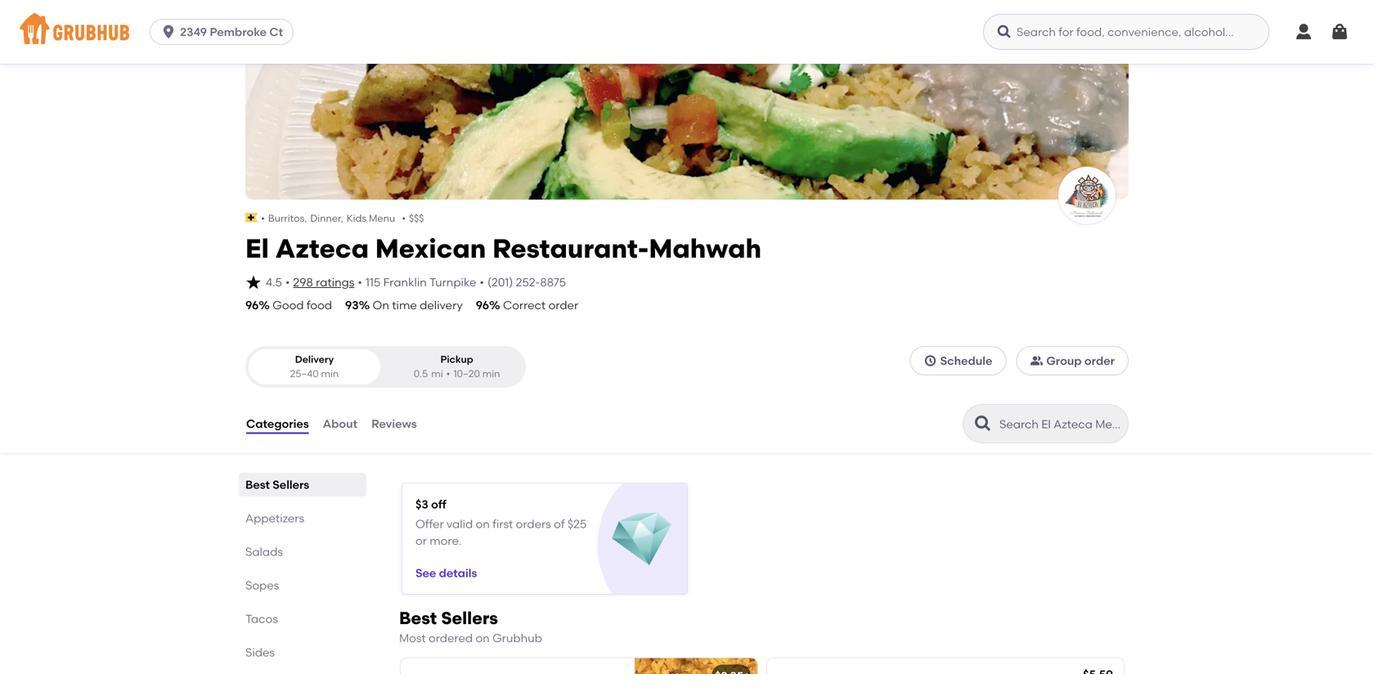 Task type: vqa. For each thing, say whether or not it's contained in the screenshot.
Kids
yes



Task type: locate. For each thing, give the bounding box(es) containing it.
order inside button
[[1085, 354, 1115, 368]]

sellers
[[273, 478, 309, 492], [441, 608, 498, 629]]

best inside best sellers most ordered on grubhub
[[399, 608, 437, 629]]

menu
[[369, 212, 395, 224]]

•
[[261, 212, 265, 224], [402, 212, 406, 224], [285, 275, 290, 289], [358, 275, 362, 289], [480, 275, 484, 289], [446, 368, 450, 380]]

4.5
[[266, 275, 282, 289]]

delivery
[[420, 298, 463, 312]]

good
[[273, 298, 304, 312]]

svg image left 'schedule'
[[924, 354, 937, 367]]

min inside pickup 0.5 mi • 10–20 min
[[482, 368, 500, 380]]

(201)
[[488, 275, 513, 289]]

1 horizontal spatial best
[[399, 608, 437, 629]]

96 left good
[[245, 298, 259, 312]]

min right 10–20
[[482, 368, 500, 380]]

0 vertical spatial on
[[476, 517, 490, 531]]

1 horizontal spatial svg image
[[996, 24, 1013, 40]]

0 horizontal spatial svg image
[[924, 354, 937, 367]]

1 vertical spatial best
[[399, 608, 437, 629]]

more.
[[430, 534, 462, 548]]

on time delivery
[[373, 298, 463, 312]]

1 vertical spatial on
[[476, 631, 490, 645]]

0 vertical spatial order
[[549, 298, 579, 312]]

• inside pickup 0.5 mi • 10–20 min
[[446, 368, 450, 380]]

time
[[392, 298, 417, 312]]

$25
[[568, 517, 587, 531]]

mahwah
[[649, 233, 762, 264]]

0 vertical spatial best
[[245, 478, 270, 492]]

$3
[[416, 497, 428, 511]]

1 vertical spatial sellers
[[441, 608, 498, 629]]

most
[[399, 631, 426, 645]]

on
[[476, 517, 490, 531], [476, 631, 490, 645]]

115
[[366, 275, 381, 289]]

order down 8875
[[549, 298, 579, 312]]

• left the 115
[[358, 275, 362, 289]]

1 horizontal spatial order
[[1085, 354, 1115, 368]]

option group containing delivery 25–40 min
[[245, 346, 526, 388]]

about
[[323, 417, 358, 431]]

order right group
[[1085, 354, 1115, 368]]

sides
[[245, 645, 275, 659]]

orders
[[516, 517, 551, 531]]

1 vertical spatial svg image
[[924, 354, 937, 367]]

see details button
[[416, 558, 477, 588]]

2 on from the top
[[476, 631, 490, 645]]

2 96 from the left
[[476, 298, 489, 312]]

schedule
[[941, 354, 993, 368]]

svg image inside schedule button
[[924, 354, 937, 367]]

sellers inside best sellers most ordered on grubhub
[[441, 608, 498, 629]]

1 horizontal spatial min
[[482, 368, 500, 380]]

96 down (201)
[[476, 298, 489, 312]]

min down "delivery"
[[321, 368, 339, 380]]

sellers up 'appetizers'
[[273, 478, 309, 492]]

1 min from the left
[[321, 368, 339, 380]]

reviews
[[371, 417, 417, 431]]

best up 'appetizers'
[[245, 478, 270, 492]]

1 on from the top
[[476, 517, 490, 531]]

on left first
[[476, 517, 490, 531]]

min
[[321, 368, 339, 380], [482, 368, 500, 380]]

1 vertical spatial order
[[1085, 354, 1115, 368]]

on inside best sellers most ordered on grubhub
[[476, 631, 490, 645]]

best
[[245, 478, 270, 492], [399, 608, 437, 629]]

• left (201)
[[480, 275, 484, 289]]

252-
[[516, 275, 540, 289]]

best sellers most ordered on grubhub
[[399, 608, 542, 645]]

details
[[439, 566, 477, 580]]

on for off
[[476, 517, 490, 531]]

share icon image
[[1091, 13, 1111, 33]]

2 min from the left
[[482, 368, 500, 380]]

svg image left save this restaurant image
[[996, 24, 1013, 40]]

sellers up ordered in the bottom left of the page
[[441, 608, 498, 629]]

see
[[416, 566, 436, 580]]

schedule button
[[910, 346, 1007, 376]]

1 horizontal spatial sellers
[[441, 608, 498, 629]]

group
[[1047, 354, 1082, 368]]

mi
[[431, 368, 443, 380]]

categories button
[[245, 394, 310, 453]]

0 horizontal spatial best
[[245, 478, 270, 492]]

0 horizontal spatial min
[[321, 368, 339, 380]]

on for sellers
[[476, 631, 490, 645]]

svg image
[[1294, 22, 1314, 42], [1330, 22, 1350, 42], [160, 24, 177, 40], [245, 274, 262, 290]]

0 horizontal spatial sellers
[[273, 478, 309, 492]]

delivery 25–40 min
[[290, 354, 339, 380]]

turnpike
[[429, 275, 476, 289]]

best up most
[[399, 608, 437, 629]]

svg image
[[996, 24, 1013, 40], [924, 354, 937, 367]]

group order button
[[1016, 346, 1129, 376]]

96 for correct order
[[476, 298, 489, 312]]

0 horizontal spatial 96
[[245, 298, 259, 312]]

1 96 from the left
[[245, 298, 259, 312]]

0 vertical spatial svg image
[[996, 24, 1013, 40]]

on inside $3 off offer valid on first orders of $25 or more.
[[476, 517, 490, 531]]

restaurant-
[[493, 233, 649, 264]]

2349 pembroke ct
[[180, 25, 283, 39]]

on right ordered in the bottom left of the page
[[476, 631, 490, 645]]

best for best sellers most ordered on grubhub
[[399, 608, 437, 629]]

$$$
[[409, 212, 424, 224]]

• right mi
[[446, 368, 450, 380]]

order for group order
[[1085, 354, 1115, 368]]

save this restaurant button
[[1050, 8, 1080, 38]]

0 horizontal spatial order
[[549, 298, 579, 312]]

1 horizontal spatial 96
[[476, 298, 489, 312]]

• right subscription pass image at the left top of page
[[261, 212, 265, 224]]

search icon image
[[974, 414, 993, 434]]

order
[[549, 298, 579, 312], [1085, 354, 1115, 368]]

0 vertical spatial sellers
[[273, 478, 309, 492]]

caret left icon image
[[263, 13, 283, 33]]

• burritos, dinner, kids menu • $$$
[[261, 212, 424, 224]]

sopes
[[245, 578, 279, 592]]

96
[[245, 298, 259, 312], [476, 298, 489, 312]]

mexican
[[375, 233, 486, 264]]

categories
[[246, 417, 309, 431]]

option group
[[245, 346, 526, 388]]

2349
[[180, 25, 207, 39]]

svg image inside 2349 pembroke ct button
[[160, 24, 177, 40]]



Task type: describe. For each thing, give the bounding box(es) containing it.
correct order
[[503, 298, 579, 312]]

of
[[554, 517, 565, 531]]

25–40
[[290, 368, 319, 380]]

kids
[[347, 212, 367, 224]]

ratings
[[316, 275, 355, 289]]

pembroke
[[210, 25, 267, 39]]

$3 off offer valid on first orders of $25 or more.
[[416, 497, 587, 548]]

298
[[293, 275, 313, 289]]

off
[[431, 497, 447, 511]]

main navigation navigation
[[0, 0, 1374, 64]]

best sellers
[[245, 478, 309, 492]]

franklin
[[383, 275, 427, 289]]

min inside delivery 25–40 min
[[321, 368, 339, 380]]

subscription pass image
[[245, 213, 258, 223]]

about button
[[322, 394, 358, 453]]

correct
[[503, 298, 546, 312]]

ordered
[[429, 631, 473, 645]]

el
[[245, 233, 269, 264]]

96 for good food
[[245, 298, 259, 312]]

promo image
[[612, 510, 672, 569]]

mexican rice image
[[635, 658, 758, 674]]

group order
[[1047, 354, 1115, 368]]

8875
[[540, 275, 566, 289]]

• left the $$$ on the left top
[[402, 212, 406, 224]]

appetizers
[[245, 511, 304, 525]]

0.5
[[414, 368, 428, 380]]

• 115 franklin turnpike • (201) 252-8875
[[358, 275, 566, 289]]

salads
[[245, 545, 283, 559]]

2349 pembroke ct button
[[150, 19, 300, 45]]

delivery
[[295, 354, 334, 365]]

save this restaurant image
[[1055, 13, 1075, 33]]

• right 4.5
[[285, 275, 290, 289]]

dinner,
[[310, 212, 343, 224]]

pickup
[[441, 354, 473, 365]]

grubhub
[[493, 631, 542, 645]]

svg image inside main navigation navigation
[[996, 24, 1013, 40]]

sellers for best sellers most ordered on grubhub
[[441, 608, 498, 629]]

10–20
[[454, 368, 480, 380]]

tacos
[[245, 612, 278, 626]]

food
[[307, 298, 332, 312]]

azteca
[[275, 233, 369, 264]]

pickup 0.5 mi • 10–20 min
[[414, 354, 500, 380]]

ct
[[269, 25, 283, 39]]

offer
[[416, 517, 444, 531]]

93
[[345, 298, 359, 312]]

best for best sellers
[[245, 478, 270, 492]]

Search El Azteca Mexican Restaurant-Mahwah search field
[[998, 416, 1123, 432]]

valid
[[447, 517, 473, 531]]

reviews button
[[371, 394, 418, 453]]

or
[[416, 534, 427, 548]]

good food
[[273, 298, 332, 312]]

Search for food, convenience, alcohol... search field
[[983, 14, 1270, 50]]

on
[[373, 298, 389, 312]]

4.5 • 298 ratings
[[266, 275, 355, 289]]

see details
[[416, 566, 477, 580]]

order for correct order
[[549, 298, 579, 312]]

el azteca mexican restaurant-mahwah
[[245, 233, 762, 264]]

burritos,
[[268, 212, 307, 224]]

people icon image
[[1030, 354, 1043, 367]]

sellers for best sellers
[[273, 478, 309, 492]]

first
[[493, 517, 513, 531]]



